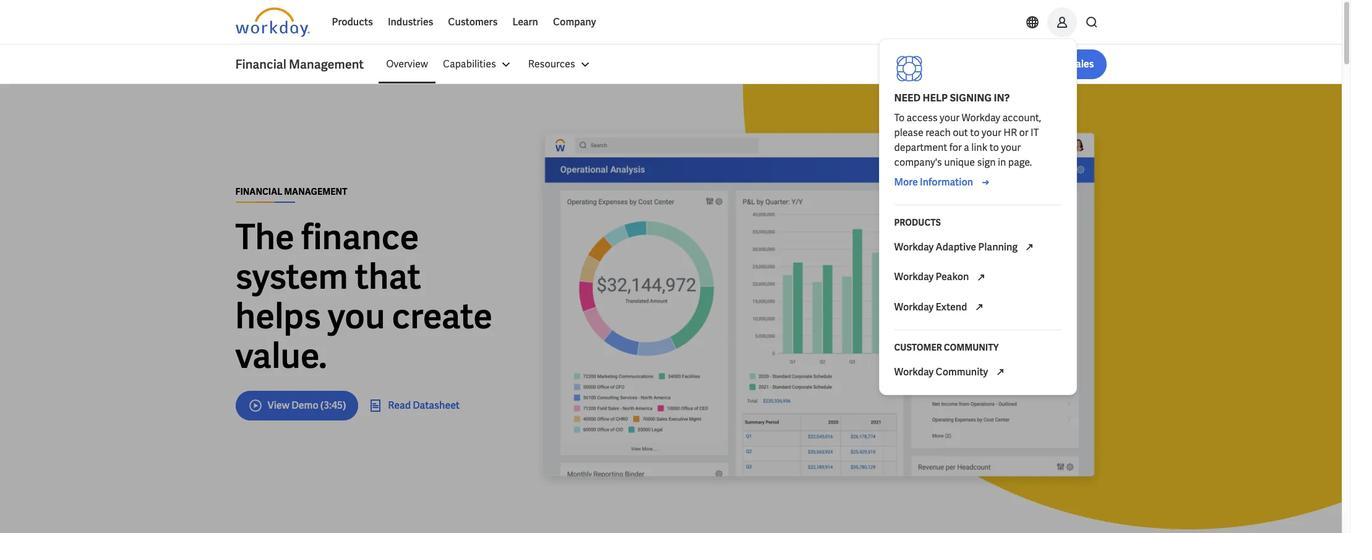 Task type: describe. For each thing, give the bounding box(es) containing it.
view
[[268, 399, 290, 412]]

finance
[[301, 214, 419, 260]]

contact
[[1031, 58, 1068, 71]]

financial management operational analysis dashboard showing operating expense by cost center and p&l by quarter. image
[[532, 124, 1107, 492]]

you
[[328, 294, 385, 339]]

financial management link
[[235, 56, 379, 73]]

(3:45)
[[320, 399, 346, 412]]

workday inside to access your workday account, please reach out to your hr or it department for a link to your company's unique sign in page.
[[962, 111, 1000, 124]]

menu containing overview
[[379, 49, 600, 79]]

helps
[[235, 294, 321, 339]]

hr
[[1004, 126, 1017, 139]]

workday adaptive planning
[[894, 241, 1020, 254]]

workday community link
[[887, 358, 1069, 388]]

to access your workday account, please reach out to your hr or it department for a link to your company's unique sign in page.
[[894, 111, 1043, 169]]

financial
[[235, 186, 282, 197]]

workday for extend
[[894, 301, 934, 314]]

planning
[[978, 241, 1018, 254]]

account,
[[1003, 111, 1041, 124]]

opens in a new tab image for workday extend
[[972, 300, 987, 315]]

page.
[[1008, 156, 1032, 169]]

information
[[920, 176, 973, 189]]

industries
[[388, 15, 433, 28]]

more information
[[894, 176, 973, 189]]

management
[[289, 56, 364, 72]]

products button
[[325, 7, 380, 37]]

learn
[[513, 15, 538, 28]]

that
[[355, 254, 421, 299]]

read datasheet
[[388, 399, 460, 412]]

workday for peakon
[[894, 271, 934, 284]]

or
[[1019, 126, 1029, 139]]

sales
[[1070, 58, 1094, 71]]

workday for adaptive
[[894, 241, 934, 254]]

financial
[[235, 56, 286, 72]]

customers
[[448, 15, 498, 28]]

please
[[894, 126, 924, 139]]

opens in a new tab image for workday peakon
[[974, 270, 988, 285]]

unique
[[944, 156, 975, 169]]

datasheet
[[413, 399, 460, 412]]

customer
[[894, 342, 942, 353]]

go to the homepage image
[[235, 7, 310, 37]]

company button
[[546, 7, 604, 37]]

the finance system that helps you create value.
[[235, 214, 493, 378]]

1 vertical spatial products
[[894, 217, 941, 228]]

workday community
[[894, 366, 990, 379]]

workday extend
[[894, 301, 969, 314]]

adaptive
[[936, 241, 976, 254]]

create
[[392, 294, 493, 339]]

need help signing in?
[[894, 92, 1010, 105]]

overview
[[386, 58, 428, 71]]

out
[[953, 126, 968, 139]]

resources button
[[521, 49, 600, 79]]

customer community
[[894, 342, 999, 353]]

workday extend link
[[887, 292, 1069, 322]]

link
[[972, 141, 988, 154]]



Task type: vqa. For each thing, say whether or not it's contained in the screenshot.
FINANCIAL at the left top
yes



Task type: locate. For each thing, give the bounding box(es) containing it.
your down hr at top
[[1001, 141, 1021, 154]]

your up out
[[940, 111, 960, 124]]

0 horizontal spatial products
[[332, 15, 373, 28]]

workday adaptive planning link
[[887, 233, 1069, 263]]

menu
[[379, 49, 600, 79]]

community for workday community
[[936, 366, 988, 379]]

0 vertical spatial opens in a new tab image
[[1022, 240, 1037, 255]]

overview link
[[379, 49, 435, 79]]

contact sales
[[1031, 58, 1094, 71]]

list
[[379, 49, 1107, 79]]

1 vertical spatial opens in a new tab image
[[974, 270, 988, 285]]

capabilities button
[[435, 49, 521, 79]]

opens in a new tab image inside the workday extend link
[[972, 300, 987, 315]]

learn button
[[505, 7, 546, 37]]

1 horizontal spatial products
[[894, 217, 941, 228]]

0 vertical spatial products
[[332, 15, 373, 28]]

it
[[1031, 126, 1039, 139]]

your left hr at top
[[982, 126, 1002, 139]]

workday
[[962, 111, 1000, 124], [894, 241, 934, 254], [894, 271, 934, 284], [894, 301, 934, 314], [894, 366, 934, 379]]

workday for community
[[894, 366, 934, 379]]

1 vertical spatial to
[[990, 141, 999, 154]]

0 vertical spatial to
[[970, 126, 980, 139]]

community down customer community
[[936, 366, 988, 379]]

workday down customer
[[894, 366, 934, 379]]

demo
[[292, 399, 318, 412]]

peakon
[[936, 271, 969, 284]]

company's
[[894, 156, 942, 169]]

industries button
[[380, 7, 441, 37]]

community
[[944, 342, 999, 353], [936, 366, 988, 379]]

workday up workday peakon at the right bottom of page
[[894, 241, 934, 254]]

workday peakon
[[894, 271, 971, 284]]

resources
[[528, 58, 575, 71]]

department
[[894, 141, 947, 154]]

0 horizontal spatial to
[[970, 126, 980, 139]]

workday down workday peakon at the right bottom of page
[[894, 301, 934, 314]]

opens in a new tab image right extend
[[972, 300, 987, 315]]

signing
[[950, 92, 992, 105]]

opens in a new tab image inside workday peakon link
[[974, 270, 988, 285]]

company
[[553, 15, 596, 28]]

0 vertical spatial community
[[944, 342, 999, 353]]

need
[[894, 92, 921, 105]]

opens in a new tab image for workday adaptive planning
[[1022, 240, 1037, 255]]

products up management
[[332, 15, 373, 28]]

access
[[907, 111, 938, 124]]

value.
[[235, 333, 327, 378]]

opens in a new tab image
[[1022, 240, 1037, 255], [974, 270, 988, 285], [972, 300, 987, 315]]

in?
[[994, 92, 1010, 105]]

products down more
[[894, 217, 941, 228]]

1 horizontal spatial to
[[990, 141, 999, 154]]

more information link
[[894, 175, 993, 190]]

to right out
[[970, 126, 980, 139]]

community up workday community link
[[944, 342, 999, 353]]

to
[[970, 126, 980, 139], [990, 141, 999, 154]]

a
[[964, 141, 969, 154]]

extend
[[936, 301, 967, 314]]

workday up workday extend
[[894, 271, 934, 284]]

2 vertical spatial your
[[1001, 141, 1021, 154]]

opens in a new tab image inside workday adaptive planning link
[[1022, 240, 1037, 255]]

system
[[235, 254, 348, 299]]

1 vertical spatial community
[[936, 366, 988, 379]]

sign
[[977, 156, 996, 169]]

reach
[[926, 126, 951, 139]]

opens in a new tab image right planning
[[1022, 240, 1037, 255]]

community for customer community
[[944, 342, 999, 353]]

customers button
[[441, 7, 505, 37]]

contact sales link
[[1019, 49, 1107, 79]]

more
[[894, 176, 918, 189]]

management
[[284, 186, 347, 197]]

products inside dropdown button
[[332, 15, 373, 28]]

read
[[388, 399, 411, 412]]

1 vertical spatial your
[[982, 126, 1002, 139]]

the
[[235, 214, 294, 260]]

opens in a new tab image
[[993, 365, 1008, 380]]

view demo (3:45)
[[268, 399, 346, 412]]

financial management
[[235, 186, 347, 197]]

0 vertical spatial your
[[940, 111, 960, 124]]

to right link
[[990, 141, 999, 154]]

opens in a new tab image right peakon
[[974, 270, 988, 285]]

help
[[923, 92, 948, 105]]

your
[[940, 111, 960, 124], [982, 126, 1002, 139], [1001, 141, 1021, 154]]

in
[[998, 156, 1006, 169]]

2 vertical spatial opens in a new tab image
[[972, 300, 987, 315]]

list containing overview
[[379, 49, 1107, 79]]

workday peakon link
[[887, 263, 1069, 292]]

products
[[332, 15, 373, 28], [894, 217, 941, 228]]

view demo (3:45) link
[[235, 391, 358, 420]]

financial management
[[235, 56, 364, 72]]

for
[[950, 141, 962, 154]]

to
[[894, 111, 905, 124]]

capabilities
[[443, 58, 496, 71]]

read datasheet link
[[368, 398, 460, 413]]

workday down signing
[[962, 111, 1000, 124]]



